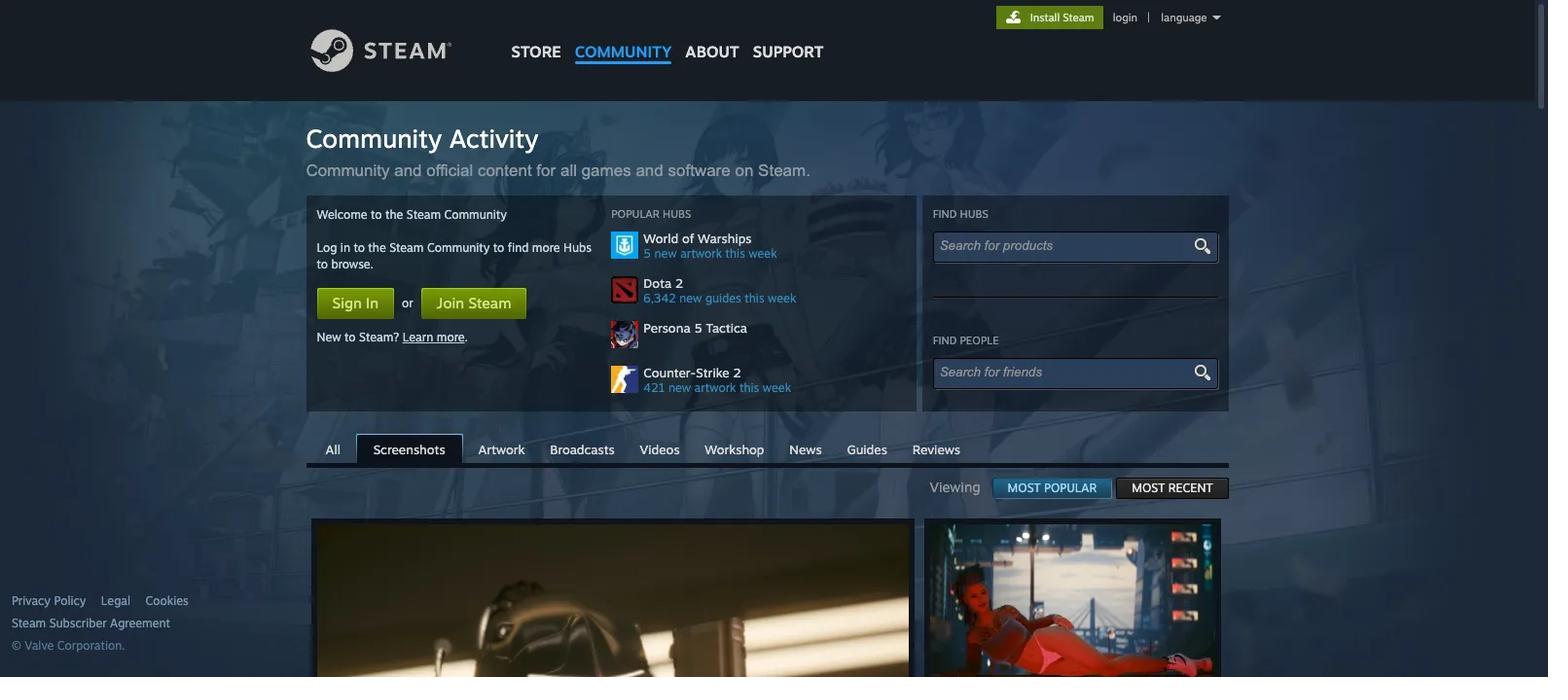 Task type: describe. For each thing, give the bounding box(es) containing it.
most for most popular
[[1008, 481, 1041, 495]]

steam?
[[359, 330, 399, 345]]

©
[[12, 639, 21, 653]]

install steam link
[[996, 6, 1103, 29]]

counter-
[[644, 365, 696, 381]]

language
[[1162, 11, 1207, 24]]

workshop
[[705, 442, 765, 457]]

games
[[582, 162, 631, 180]]

1 and from the left
[[394, 162, 422, 180]]

support
[[753, 42, 824, 61]]

privacy policy
[[12, 594, 86, 608]]

most recent
[[1132, 481, 1213, 495]]

find for find people
[[933, 334, 957, 347]]

news
[[790, 442, 822, 457]]

strike
[[696, 365, 730, 381]]

steam inside log in to the steam community to find more hubs to browse.
[[390, 240, 424, 255]]

community link
[[568, 0, 679, 71]]

cookies
[[146, 594, 189, 608]]

find hubs
[[933, 207, 989, 221]]

community up official
[[306, 123, 442, 154]]

steam for install steam
[[1063, 11, 1095, 24]]

support link
[[746, 0, 831, 66]]

1 vertical spatial popular
[[1044, 481, 1097, 495]]

screenshots
[[373, 442, 445, 457]]

artwork for of
[[680, 246, 722, 261]]

legal
[[101, 594, 130, 608]]

to right welcome
[[371, 207, 382, 222]]

privacy
[[12, 594, 51, 608]]

learn more link
[[403, 330, 465, 345]]

subscriber
[[49, 616, 107, 631]]

week inside dota 2 6,342 new guides this week
[[768, 291, 797, 306]]

broadcasts link
[[541, 435, 625, 462]]

artwork
[[478, 442, 525, 457]]

news link
[[780, 435, 832, 462]]

store link
[[505, 0, 568, 71]]

login link
[[1109, 11, 1142, 24]]

dota 2 link
[[644, 275, 906, 291]]

all
[[326, 442, 341, 457]]

content
[[478, 162, 532, 180]]

find for find hubs
[[933, 207, 957, 221]]

join steam
[[437, 294, 511, 312]]

sign in
[[332, 294, 379, 312]]

guides link
[[837, 435, 897, 462]]

persona 5 tactica
[[644, 320, 748, 336]]

guides
[[847, 442, 888, 457]]

install
[[1030, 11, 1060, 24]]

about link
[[679, 0, 746, 66]]

421
[[644, 381, 665, 395]]

activity
[[449, 123, 539, 154]]

community inside log in to the steam community to find more hubs to browse.
[[427, 240, 490, 255]]

2 inside dota 2 6,342 new guides this week
[[675, 275, 683, 291]]

reviews link
[[903, 435, 970, 462]]

world
[[644, 231, 679, 246]]

learn
[[403, 330, 433, 345]]

videos
[[640, 442, 680, 457]]

most for most recent
[[1132, 481, 1165, 495]]

to right new
[[345, 330, 356, 345]]

cookies link
[[146, 594, 189, 609]]

for
[[537, 162, 556, 180]]

the inside log in to the steam community to find more hubs to browse.
[[368, 240, 386, 255]]

install steam
[[1030, 11, 1095, 24]]

steam.
[[758, 162, 811, 180]]

welcome
[[317, 207, 368, 222]]

steam subscriber agreement link
[[12, 616, 301, 632]]

most recent link
[[1117, 478, 1229, 499]]

store
[[511, 42, 561, 61]]

steam for cookies steam subscriber agreement © valve corporation.
[[12, 616, 46, 631]]

sign in link
[[317, 288, 394, 319]]

1 vertical spatial 5
[[694, 320, 702, 336]]

|
[[1148, 11, 1151, 24]]

login | language
[[1113, 11, 1207, 24]]

new
[[317, 330, 341, 345]]

find
[[508, 240, 529, 255]]

artwork link
[[469, 435, 535, 462]]

community up log in to the steam community to find more hubs to browse.
[[444, 207, 507, 222]]

guides
[[706, 291, 742, 306]]

welcome to the steam community
[[317, 207, 507, 222]]

0 vertical spatial popular
[[612, 207, 660, 221]]

in
[[366, 294, 379, 312]]

dota
[[644, 275, 672, 291]]

log in to the steam community to find more hubs to browse.
[[317, 240, 592, 272]]

to right in
[[354, 240, 365, 255]]



Task type: locate. For each thing, give the bounding box(es) containing it.
this for 2
[[740, 381, 760, 395]]

2 and from the left
[[636, 162, 664, 180]]

0 vertical spatial this
[[726, 246, 745, 261]]

world of warships link
[[644, 231, 906, 246]]

more
[[532, 240, 560, 255], [437, 330, 465, 345]]

2 find from the top
[[933, 334, 957, 347]]

week inside the counter-strike 2 421 new artwork this week
[[763, 381, 791, 395]]

join steam link
[[421, 288, 527, 319]]

1 find from the top
[[933, 207, 957, 221]]

most popular
[[1008, 481, 1097, 495]]

new to steam? learn more .
[[317, 330, 468, 345]]

find left people
[[933, 334, 957, 347]]

popular
[[612, 207, 660, 221], [1044, 481, 1097, 495]]

this inside dota 2 6,342 new guides this week
[[745, 291, 765, 306]]

1 vertical spatial week
[[768, 291, 797, 306]]

viewing
[[930, 479, 992, 495]]

and left official
[[394, 162, 422, 180]]

steam down welcome to the steam community
[[390, 240, 424, 255]]

more right find
[[532, 240, 560, 255]]

week inside world of warships 5 new artwork this week
[[749, 246, 777, 261]]

to down log
[[317, 257, 328, 272]]

0 vertical spatial 2
[[675, 275, 683, 291]]

0 vertical spatial hubs
[[663, 207, 691, 221]]

official
[[427, 162, 473, 180]]

6,342
[[644, 291, 676, 306]]

browse.
[[331, 257, 374, 272]]

find people
[[933, 334, 999, 347]]

cookies steam subscriber agreement © valve corporation.
[[12, 594, 189, 653]]

on
[[735, 162, 754, 180]]

0 horizontal spatial and
[[394, 162, 422, 180]]

popular hubs
[[612, 207, 691, 221]]

1 vertical spatial more
[[437, 330, 465, 345]]

0 horizontal spatial 2
[[675, 275, 683, 291]]

0 vertical spatial more
[[532, 240, 560, 255]]

artwork inside world of warships 5 new artwork this week
[[680, 246, 722, 261]]

more right learn
[[437, 330, 465, 345]]

hubs inside log in to the steam community to find more hubs to browse.
[[564, 240, 592, 255]]

new inside the counter-strike 2 421 new artwork this week
[[669, 381, 691, 395]]

valve
[[25, 639, 54, 653]]

1 vertical spatial find
[[933, 334, 957, 347]]

hubs
[[960, 207, 989, 221]]

1 horizontal spatial most
[[1132, 481, 1165, 495]]

1 vertical spatial artwork
[[695, 381, 736, 395]]

this right 'strike'
[[740, 381, 760, 395]]

broadcasts
[[550, 442, 615, 457]]

find left the hubs
[[933, 207, 957, 221]]

new right 421
[[669, 381, 691, 395]]

warships
[[698, 231, 752, 246]]

5 up dota
[[644, 246, 651, 261]]

this right the guides
[[745, 291, 765, 306]]

recent
[[1169, 481, 1213, 495]]

community
[[306, 123, 442, 154], [306, 162, 390, 180], [444, 207, 507, 222], [427, 240, 490, 255]]

steam right the install
[[1063, 11, 1095, 24]]

legal link
[[101, 594, 130, 609]]

sign
[[332, 294, 362, 312]]

2 vertical spatial this
[[740, 381, 760, 395]]

login
[[1113, 11, 1138, 24]]

and right games
[[636, 162, 664, 180]]

privacy policy link
[[12, 594, 86, 609]]

1 vertical spatial the
[[368, 240, 386, 255]]

2
[[675, 275, 683, 291], [733, 365, 741, 381]]

steam down 'privacy'
[[12, 616, 46, 631]]

2 vertical spatial new
[[669, 381, 691, 395]]

0 horizontal spatial more
[[437, 330, 465, 345]]

videos link
[[630, 435, 690, 462]]

most
[[1008, 481, 1041, 495], [1132, 481, 1165, 495]]

1 horizontal spatial and
[[636, 162, 664, 180]]

0 horizontal spatial most
[[1008, 481, 1041, 495]]

the right welcome
[[385, 207, 403, 222]]

steam inside cookies steam subscriber agreement © valve corporation.
[[12, 616, 46, 631]]

2 vertical spatial week
[[763, 381, 791, 395]]

1 horizontal spatial hubs
[[663, 207, 691, 221]]

1 vertical spatial this
[[745, 291, 765, 306]]

None text field
[[940, 365, 1195, 380]]

this inside the counter-strike 2 421 new artwork this week
[[740, 381, 760, 395]]

2 inside the counter-strike 2 421 new artwork this week
[[733, 365, 741, 381]]

0 vertical spatial new
[[655, 246, 677, 261]]

join
[[437, 294, 464, 312]]

steam inside 'link'
[[469, 294, 511, 312]]

persona
[[644, 320, 691, 336]]

log
[[317, 240, 337, 255]]

week up dota 2 link
[[749, 246, 777, 261]]

tactica
[[706, 320, 748, 336]]

community
[[575, 42, 672, 61]]

community up welcome
[[306, 162, 390, 180]]

1 vertical spatial new
[[680, 291, 702, 306]]

steam
[[1063, 11, 1095, 24], [407, 207, 441, 222], [390, 240, 424, 255], [469, 294, 511, 312], [12, 616, 46, 631]]

new for world
[[655, 246, 677, 261]]

2 right 'strike'
[[733, 365, 741, 381]]

this
[[726, 246, 745, 261], [745, 291, 765, 306], [740, 381, 760, 395]]

steam for join steam
[[469, 294, 511, 312]]

the
[[385, 207, 403, 222], [368, 240, 386, 255]]

steam down official
[[407, 207, 441, 222]]

hubs right find
[[564, 240, 592, 255]]

this up dota 2 6,342 new guides this week at the top of page
[[726, 246, 745, 261]]

1 horizontal spatial 2
[[733, 365, 741, 381]]

to left find
[[493, 240, 504, 255]]

hubs up of
[[663, 207, 691, 221]]

community up join at the left of the page
[[427, 240, 490, 255]]

corporation.
[[57, 639, 125, 653]]

0 vertical spatial find
[[933, 207, 957, 221]]

week for warships
[[749, 246, 777, 261]]

new inside world of warships 5 new artwork this week
[[655, 246, 677, 261]]

week up persona 5 tactica link
[[768, 291, 797, 306]]

5
[[644, 246, 651, 261], [694, 320, 702, 336]]

artwork down tactica
[[695, 381, 736, 395]]

new inside dota 2 6,342 new guides this week
[[680, 291, 702, 306]]

screenshots link
[[356, 434, 463, 465]]

people
[[960, 334, 999, 347]]

most left recent
[[1132, 481, 1165, 495]]

new
[[655, 246, 677, 261], [680, 291, 702, 306], [669, 381, 691, 395]]

policy
[[54, 594, 86, 608]]

1 vertical spatial 2
[[733, 365, 741, 381]]

0 vertical spatial week
[[749, 246, 777, 261]]

0 vertical spatial the
[[385, 207, 403, 222]]

more inside log in to the steam community to find more hubs to browse.
[[532, 240, 560, 255]]

1 vertical spatial hubs
[[564, 240, 592, 255]]

1 horizontal spatial more
[[532, 240, 560, 255]]

new up persona 5 tactica
[[680, 291, 702, 306]]

and
[[394, 162, 422, 180], [636, 162, 664, 180]]

2 right dota
[[675, 275, 683, 291]]

artwork up dota 2 6,342 new guides this week at the top of page
[[680, 246, 722, 261]]

1 horizontal spatial popular
[[1044, 481, 1097, 495]]

new left of
[[655, 246, 677, 261]]

None text field
[[940, 238, 1195, 253]]

find
[[933, 207, 957, 221], [933, 334, 957, 347]]

most right viewing
[[1008, 481, 1041, 495]]

software
[[668, 162, 731, 180]]

all
[[561, 162, 577, 180]]

week for 2
[[763, 381, 791, 395]]

persona 5 tactica link
[[644, 320, 906, 336]]

0 horizontal spatial popular
[[612, 207, 660, 221]]

2 most from the left
[[1132, 481, 1165, 495]]

1 most from the left
[[1008, 481, 1041, 495]]

new for counter-
[[669, 381, 691, 395]]

week down persona 5 tactica link
[[763, 381, 791, 395]]

hubs
[[663, 207, 691, 221], [564, 240, 592, 255]]

this for warships
[[726, 246, 745, 261]]

5 left tactica
[[694, 320, 702, 336]]

artwork inside the counter-strike 2 421 new artwork this week
[[695, 381, 736, 395]]

0 horizontal spatial 5
[[644, 246, 651, 261]]

agreement
[[110, 616, 170, 631]]

most popular link
[[992, 478, 1113, 499]]

this inside world of warships 5 new artwork this week
[[726, 246, 745, 261]]

0 horizontal spatial hubs
[[564, 240, 592, 255]]

0 vertical spatial artwork
[[680, 246, 722, 261]]

workshop link
[[695, 435, 774, 462]]

the up browse.
[[368, 240, 386, 255]]

all link
[[316, 435, 350, 462]]

artwork for strike
[[695, 381, 736, 395]]

.
[[465, 330, 468, 345]]

in
[[341, 240, 350, 255]]

counter-strike 2 421 new artwork this week
[[644, 365, 791, 395]]

reviews
[[913, 442, 961, 457]]

None image field
[[1191, 237, 1213, 255], [1191, 364, 1213, 382], [1191, 237, 1213, 255], [1191, 364, 1213, 382]]

or
[[402, 296, 413, 310]]

steam right join at the left of the page
[[469, 294, 511, 312]]

1 horizontal spatial 5
[[694, 320, 702, 336]]

world of warships 5 new artwork this week
[[644, 231, 777, 261]]

5 inside world of warships 5 new artwork this week
[[644, 246, 651, 261]]

0 vertical spatial 5
[[644, 246, 651, 261]]

about
[[686, 42, 740, 61]]



Task type: vqa. For each thing, say whether or not it's contained in the screenshot.


